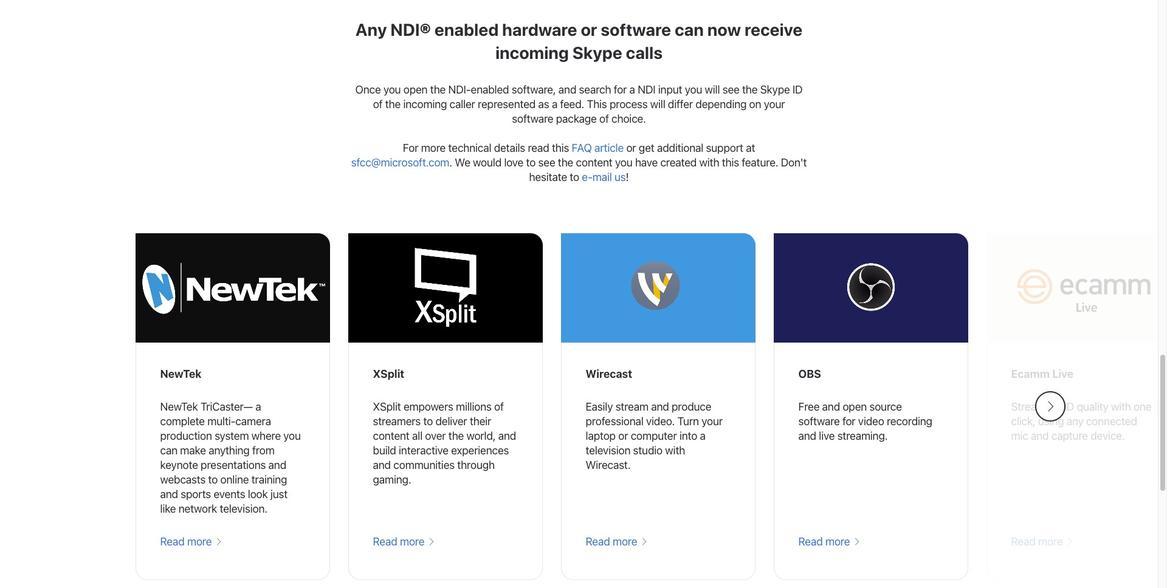 Task type: describe. For each thing, give the bounding box(es) containing it.
presentations
[[201, 459, 266, 472]]

wirecast company logo image
[[561, 234, 756, 343]]

enabled inside any ndi® enabled hardware or software can now receive incoming skype calls
[[435, 20, 499, 40]]

computer
[[631, 430, 677, 443]]

television
[[586, 444, 631, 457]]

e-mail us !
[[582, 171, 629, 184]]

for inside free and open source software for video recording and live streaming.
[[843, 415, 856, 428]]

you up differ
[[685, 83, 703, 96]]

input
[[658, 83, 683, 96]]

software,
[[512, 83, 556, 96]]

a left ndi
[[630, 83, 635, 96]]

additional
[[657, 142, 704, 154]]

read more link for build
[[373, 535, 435, 550]]

deliver
[[436, 415, 467, 428]]

support
[[706, 142, 744, 154]]

once you open the ndi-enabled software, and search for a ndi input you will see the skype id of the incoming caller represented as a feed. this process will differ depending on your software package of choice.
[[355, 83, 803, 125]]

to for and
[[208, 474, 218, 486]]

hardware
[[502, 20, 577, 40]]

read more for keynote
[[160, 536, 214, 548]]

free and open source software for video recording and live streaming.
[[799, 401, 933, 443]]

sfcc@microsoft.com link
[[351, 156, 450, 169]]

to inside xsplit empowers millions of streamers to deliver their content all over the world, and build interactive experiences and communities through gaming.
[[423, 415, 433, 428]]

caller
[[450, 98, 475, 111]]

your inside the 'easily stream and produce professional video. turn your laptop or computer into a television studio with wirecast.'
[[702, 415, 723, 428]]

of inside xsplit empowers millions of streamers to deliver their content all over the world, and build interactive experiences and communities through gaming.
[[494, 401, 504, 413]]

camera
[[236, 415, 271, 428]]

now
[[708, 20, 741, 40]]

e-mail us link
[[582, 171, 626, 184]]

0 horizontal spatial will
[[651, 98, 666, 111]]

incoming inside once you open the ndi-enabled software, and search for a ndi input you will see the skype id of the incoming caller represented as a feed. this process will differ depending on your software package of choice.
[[403, 98, 447, 111]]

once
[[355, 83, 381, 96]]

xsplit empowers millions of streamers to deliver their content all over the world, and build interactive experiences and communities through gaming.
[[373, 401, 516, 486]]

sfcc@microsoft.com
[[351, 156, 450, 169]]

software inside free and open source software for video recording and live streaming.
[[799, 415, 840, 428]]

read more for build
[[373, 536, 427, 548]]

at
[[746, 142, 755, 154]]

open for obs
[[843, 401, 867, 413]]

over
[[425, 430, 446, 443]]

complete
[[160, 415, 205, 428]]

more for newtek tricaster— a complete multi-camera production system where you can make anything from keynote presentations and webcasts to online training and sports events look just like network television.
[[187, 536, 212, 548]]

webcasts
[[160, 474, 206, 486]]

obs
[[799, 368, 821, 381]]

calls
[[626, 43, 663, 63]]

process
[[610, 98, 648, 111]]

and left live
[[799, 430, 817, 443]]

love
[[504, 156, 524, 169]]

like
[[160, 503, 176, 516]]

gaming.
[[373, 474, 411, 486]]

details
[[494, 142, 525, 154]]

turn
[[678, 415, 699, 428]]

and right the world,
[[498, 430, 516, 443]]

obs company logo image
[[774, 234, 968, 343]]

tricaster—
[[201, 401, 253, 413]]

newtek company logo image
[[135, 234, 330, 343]]

read for newtek tricaster— a complete multi-camera production system where you can make anything from keynote presentations and webcasts to online training and sports events look just like network television.
[[160, 536, 185, 548]]

feed.
[[560, 98, 584, 111]]

!
[[626, 171, 629, 184]]

more inside for more technical details read this faq article or get additional support at sfcc@microsoft.com . we would love to see the content you have created with this feature. don't hesitate to
[[421, 142, 446, 154]]

keynote
[[160, 459, 198, 472]]

professional
[[586, 415, 644, 428]]

the left ndi-
[[430, 83, 446, 96]]

the up sfcc@microsoft.com
[[385, 98, 401, 111]]

mail us
[[593, 171, 626, 184]]

faq article link
[[572, 142, 624, 154]]

the inside for more technical details read this faq article or get additional support at sfcc@microsoft.com . we would love to see the content you have created with this feature. don't hesitate to
[[558, 156, 574, 169]]

can inside 'newtek tricaster— a complete multi-camera production system where you can make anything from keynote presentations and webcasts to online training and sports events look just like network television.'
[[160, 444, 178, 457]]

read more link for keynote
[[160, 535, 222, 550]]

millions
[[456, 401, 492, 413]]

content inside xsplit empowers millions of streamers to deliver their content all over the world, and build interactive experiences and communities through gaming.
[[373, 430, 410, 443]]

events
[[214, 488, 245, 501]]

studio
[[633, 444, 663, 457]]

with inside for more technical details read this faq article or get additional support at sfcc@microsoft.com . we would love to see the content you have created with this feature. don't hesitate to
[[700, 156, 720, 169]]

article
[[595, 142, 624, 154]]

0 horizontal spatial this
[[552, 142, 569, 154]]

read for xsplit empowers millions of streamers to deliver their content all over the world, and build interactive experiences and communities through gaming.
[[373, 536, 397, 548]]

recording
[[887, 415, 933, 428]]

would
[[473, 156, 502, 169]]

you right "once"
[[384, 83, 401, 96]]

as
[[539, 98, 549, 111]]

look
[[248, 488, 268, 501]]

.
[[450, 156, 452, 169]]

or inside for more technical details read this faq article or get additional support at sfcc@microsoft.com . we would love to see the content you have created with this feature. don't hesitate to
[[627, 142, 636, 154]]

see inside once you open the ndi-enabled software, and search for a ndi input you will see the skype id of the incoming caller represented as a feed. this process will differ depending on your software package of choice.
[[723, 83, 740, 96]]

stream
[[616, 401, 649, 413]]

can inside any ndi® enabled hardware or software can now receive incoming skype calls
[[675, 20, 704, 40]]

this
[[587, 98, 607, 111]]

on
[[750, 98, 762, 111]]

your inside once you open the ndi-enabled software, and search for a ndi input you will see the skype id of the incoming caller represented as a feed. this process will differ depending on your software package of choice.
[[764, 98, 785, 111]]

software inside once you open the ndi-enabled software, and search for a ndi input you will see the skype id of the incoming caller represented as a feed. this process will differ depending on your software package of choice.
[[512, 113, 554, 125]]

hesitate to
[[529, 171, 580, 184]]

system
[[215, 430, 249, 443]]

a inside 'newtek tricaster— a complete multi-camera production system where you can make anything from keynote presentations and webcasts to online training and sports events look just like network television.'
[[256, 401, 261, 413]]

and down build
[[373, 459, 391, 472]]

more for free and open source software for video recording and live streaming.
[[826, 536, 850, 548]]

and inside once you open the ndi-enabled software, and search for a ndi input you will see the skype id of the incoming caller represented as a feed. this process will differ depending on your software package of choice.
[[559, 83, 577, 96]]

xsplit for xsplit
[[373, 368, 405, 381]]

xsplit for xsplit empowers millions of streamers to deliver their content all over the world, and build interactive experiences and communities through gaming.
[[373, 401, 401, 413]]

or inside any ndi® enabled hardware or software can now receive incoming skype calls
[[581, 20, 597, 40]]

interactive
[[399, 444, 449, 457]]

id
[[793, 83, 803, 96]]

wirecast
[[586, 368, 633, 381]]

don't
[[781, 156, 807, 169]]

search
[[579, 83, 611, 96]]



Task type: locate. For each thing, give the bounding box(es) containing it.
just
[[271, 488, 288, 501]]

1 vertical spatial enabled
[[471, 83, 509, 96]]

1 read more link from the left
[[160, 535, 222, 550]]

1 vertical spatial to
[[423, 415, 433, 428]]

1 horizontal spatial of
[[494, 401, 504, 413]]

1 horizontal spatial will
[[705, 83, 720, 96]]

video.
[[646, 415, 675, 428]]

0 vertical spatial software
[[601, 20, 671, 40]]

open inside once you open the ndi-enabled software, and search for a ndi input you will see the skype id of the incoming caller represented as a feed. this process will differ depending on your software package of choice.
[[404, 83, 428, 96]]

you up !
[[615, 156, 633, 169]]

open inside free and open source software for video recording and live streaming.
[[843, 401, 867, 413]]

have
[[635, 156, 658, 169]]

1 vertical spatial skype
[[761, 83, 790, 96]]

1 horizontal spatial this
[[722, 156, 739, 169]]

1 vertical spatial of
[[600, 113, 609, 125]]

with inside the 'easily stream and produce professional video. turn your laptop or computer into a television studio with wirecast.'
[[665, 444, 685, 457]]

a inside the 'easily stream and produce professional video. turn your laptop or computer into a television studio with wirecast.'
[[700, 430, 706, 443]]

a right as
[[552, 98, 558, 111]]

0 vertical spatial this
[[552, 142, 569, 154]]

skype inside any ndi® enabled hardware or software can now receive incoming skype calls
[[573, 43, 623, 63]]

can
[[675, 20, 704, 40], [160, 444, 178, 457]]

to down read
[[526, 156, 536, 169]]

1 horizontal spatial your
[[764, 98, 785, 111]]

1 vertical spatial software
[[512, 113, 554, 125]]

xsplit inside xsplit empowers millions of streamers to deliver their content all over the world, and build interactive experiences and communities through gaming.
[[373, 401, 401, 413]]

any
[[356, 20, 387, 40]]

0 vertical spatial content
[[576, 156, 613, 169]]

created
[[661, 156, 697, 169]]

ndi-
[[448, 83, 471, 96]]

1 newtek from the top
[[160, 368, 202, 381]]

content inside for more technical details read this faq article or get additional support at sfcc@microsoft.com . we would love to see the content you have created with this feature. don't hesitate to
[[576, 156, 613, 169]]

1 horizontal spatial for
[[843, 415, 856, 428]]

faq
[[572, 142, 592, 154]]

to inside 'newtek tricaster— a complete multi-camera production system where you can make anything from keynote presentations and webcasts to online training and sports events look just like network television.'
[[208, 474, 218, 486]]

4 read more from the left
[[799, 536, 853, 548]]

you
[[384, 83, 401, 96], [685, 83, 703, 96], [615, 156, 633, 169], [284, 430, 301, 443]]

or inside the 'easily stream and produce professional video. turn your laptop or computer into a television studio with wirecast.'
[[619, 430, 628, 443]]

2 vertical spatial to
[[208, 474, 218, 486]]

for inside once you open the ndi-enabled software, and search for a ndi input you will see the skype id of the incoming caller represented as a feed. this process will differ depending on your software package of choice.
[[614, 83, 627, 96]]

your right turn
[[702, 415, 723, 428]]

1 vertical spatial content
[[373, 430, 410, 443]]

0 vertical spatial open
[[404, 83, 428, 96]]

2 read more link from the left
[[373, 535, 435, 550]]

3 read more link from the left
[[586, 535, 648, 550]]

for more technical details read this faq article or get additional support at sfcc@microsoft.com . we would love to see the content you have created with this feature. don't hesitate to
[[351, 142, 807, 184]]

0 vertical spatial incoming
[[496, 43, 569, 63]]

newtek for newtek
[[160, 368, 202, 381]]

read more link
[[160, 535, 222, 550], [373, 535, 435, 550], [586, 535, 648, 550], [799, 535, 861, 550]]

your
[[764, 98, 785, 111], [702, 415, 723, 428]]

ndi®
[[391, 20, 431, 40]]

2 read more from the left
[[373, 536, 427, 548]]

with down into
[[665, 444, 685, 457]]

0 vertical spatial or
[[581, 20, 597, 40]]

0 vertical spatial see
[[723, 83, 740, 96]]

newtek inside 'newtek tricaster— a complete multi-camera production system where you can make anything from keynote presentations and webcasts to online training and sports events look just like network television.'
[[160, 401, 198, 413]]

to for would
[[526, 156, 536, 169]]

the inside xsplit empowers millions of streamers to deliver their content all over the world, and build interactive experiences and communities through gaming.
[[449, 430, 464, 443]]

technical
[[449, 142, 492, 154]]

of right millions
[[494, 401, 504, 413]]

your right on
[[764, 98, 785, 111]]

2 vertical spatial or
[[619, 430, 628, 443]]

easily stream and produce professional video. turn your laptop or computer into a television studio with wirecast.
[[586, 401, 723, 472]]

video
[[859, 415, 885, 428]]

4 read from the left
[[799, 536, 823, 548]]

software down as
[[512, 113, 554, 125]]

incoming down hardware
[[496, 43, 569, 63]]

the down deliver
[[449, 430, 464, 443]]

a right into
[[700, 430, 706, 443]]

newtek
[[160, 368, 202, 381], [160, 401, 198, 413]]

1 vertical spatial xsplit
[[373, 401, 401, 413]]

2 horizontal spatial to
[[526, 156, 536, 169]]

training
[[252, 474, 287, 486]]

0 vertical spatial will
[[705, 83, 720, 96]]

open left ndi-
[[404, 83, 428, 96]]

the up on
[[743, 83, 758, 96]]

through
[[457, 459, 495, 472]]

this
[[552, 142, 569, 154], [722, 156, 739, 169]]

and right free
[[823, 401, 840, 413]]

a up camera
[[256, 401, 261, 413]]

sports
[[181, 488, 211, 501]]

you inside for more technical details read this faq article or get additional support at sfcc@microsoft.com . we would love to see the content you have created with this feature. don't hesitate to
[[615, 156, 633, 169]]

communities
[[394, 459, 455, 472]]

into
[[680, 430, 698, 443]]

0 horizontal spatial for
[[614, 83, 627, 96]]

software
[[601, 20, 671, 40], [512, 113, 554, 125], [799, 415, 840, 428]]

to inside for more technical details read this faq article or get additional support at sfcc@microsoft.com . we would love to see the content you have created with this feature. don't hesitate to
[[526, 156, 536, 169]]

1 horizontal spatial can
[[675, 20, 704, 40]]

you right where on the bottom left
[[284, 430, 301, 443]]

incoming left caller
[[403, 98, 447, 111]]

enabled up represented
[[471, 83, 509, 96]]

0 vertical spatial enabled
[[435, 20, 499, 40]]

receive
[[745, 20, 803, 40]]

0 vertical spatial of
[[373, 98, 383, 111]]

multi-
[[208, 415, 236, 428]]

anything
[[209, 444, 250, 457]]

will
[[705, 83, 720, 96], [651, 98, 666, 111]]

1 vertical spatial your
[[702, 415, 723, 428]]

and inside the 'easily stream and produce professional video. turn your laptop or computer into a television studio with wirecast.'
[[651, 401, 669, 413]]

streamers
[[373, 415, 421, 428]]

content down streamers
[[373, 430, 410, 443]]

newtek tricaster— a complete multi-camera production system where you can make anything from keynote presentations and webcasts to online training and sports events look just like network television.
[[160, 401, 301, 516]]

of down "once"
[[373, 98, 383, 111]]

read
[[528, 142, 549, 154]]

open for any ndi® enabled hardware or software can now receive incoming skype calls
[[404, 83, 428, 96]]

0 horizontal spatial with
[[665, 444, 685, 457]]

2 horizontal spatial of
[[600, 113, 609, 125]]

read more link for studio
[[586, 535, 648, 550]]

1 vertical spatial see
[[539, 156, 556, 169]]

this left faq
[[552, 142, 569, 154]]

where
[[252, 430, 281, 443]]

to down empowers
[[423, 415, 433, 428]]

can left now
[[675, 20, 704, 40]]

for
[[403, 142, 419, 154]]

4 read more link from the left
[[799, 535, 861, 550]]

the up hesitate to
[[558, 156, 574, 169]]

2 newtek from the top
[[160, 401, 198, 413]]

for up process
[[614, 83, 627, 96]]

you inside 'newtek tricaster— a complete multi-camera production system where you can make anything from keynote presentations and webcasts to online training and sports events look just like network television.'
[[284, 430, 301, 443]]

1 vertical spatial with
[[665, 444, 685, 457]]

xsplit
[[373, 368, 405, 381], [373, 401, 401, 413]]

world,
[[467, 430, 496, 443]]

0 horizontal spatial can
[[160, 444, 178, 457]]

e-
[[582, 171, 593, 184]]

2 xsplit from the top
[[373, 401, 401, 413]]

see up depending
[[723, 83, 740, 96]]

1 xsplit from the top
[[373, 368, 405, 381]]

read more for studio
[[586, 536, 640, 548]]

1 horizontal spatial incoming
[[496, 43, 569, 63]]

see up hesitate to
[[539, 156, 556, 169]]

choice.
[[612, 113, 646, 125]]

software inside any ndi® enabled hardware or software can now receive incoming skype calls
[[601, 20, 671, 40]]

or left get
[[627, 142, 636, 154]]

enabled
[[435, 20, 499, 40], [471, 83, 509, 96]]

produce
[[672, 401, 712, 413]]

with
[[700, 156, 720, 169], [665, 444, 685, 457]]

0 horizontal spatial see
[[539, 156, 556, 169]]

0 horizontal spatial open
[[404, 83, 428, 96]]

skype left id
[[761, 83, 790, 96]]

0 vertical spatial with
[[700, 156, 720, 169]]

0 horizontal spatial of
[[373, 98, 383, 111]]

source
[[870, 401, 902, 413]]

package
[[556, 113, 597, 125]]

open up video on the bottom right of the page
[[843, 401, 867, 413]]

more for xsplit empowers millions of streamers to deliver their content all over the world, and build interactive experiences and communities through gaming.
[[400, 536, 425, 548]]

2 vertical spatial of
[[494, 401, 504, 413]]

live
[[819, 430, 835, 443]]

0 vertical spatial to
[[526, 156, 536, 169]]

television.
[[220, 503, 267, 516]]

1 vertical spatial for
[[843, 415, 856, 428]]

0 horizontal spatial incoming
[[403, 98, 447, 111]]

with down support
[[700, 156, 720, 169]]

empowers
[[404, 401, 453, 413]]

ndi
[[638, 83, 656, 96]]

1 horizontal spatial see
[[723, 83, 740, 96]]

1 vertical spatial open
[[843, 401, 867, 413]]

2 horizontal spatial software
[[799, 415, 840, 428]]

skype inside once you open the ndi-enabled software, and search for a ndi input you will see the skype id of the incoming caller represented as a feed. this process will differ depending on your software package of choice.
[[761, 83, 790, 96]]

we
[[455, 156, 471, 169]]

or right hardware
[[581, 20, 597, 40]]

see inside for more technical details read this faq article or get additional support at sfcc@microsoft.com . we would love to see the content you have created with this feature. don't hesitate to
[[539, 156, 556, 169]]

1 horizontal spatial to
[[423, 415, 433, 428]]

3 read more from the left
[[586, 536, 640, 548]]

1 vertical spatial or
[[627, 142, 636, 154]]

3 read from the left
[[586, 536, 610, 548]]

online
[[220, 474, 249, 486]]

0 vertical spatial xsplit
[[373, 368, 405, 381]]

can up keynote at left bottom
[[160, 444, 178, 457]]

depending
[[696, 98, 747, 111]]

1 horizontal spatial open
[[843, 401, 867, 413]]

software up calls
[[601, 20, 671, 40]]

from
[[252, 444, 275, 457]]

for
[[614, 83, 627, 96], [843, 415, 856, 428]]

make
[[180, 444, 206, 457]]

production
[[160, 430, 212, 443]]

0 horizontal spatial skype
[[573, 43, 623, 63]]

software up live
[[799, 415, 840, 428]]

network
[[179, 503, 217, 516]]

read for free and open source software for video recording and live streaming.
[[799, 536, 823, 548]]

1 vertical spatial this
[[722, 156, 739, 169]]

of
[[373, 98, 383, 111], [600, 113, 609, 125], [494, 401, 504, 413]]

a
[[630, 83, 635, 96], [552, 98, 558, 111], [256, 401, 261, 413], [700, 430, 706, 443]]

0 horizontal spatial software
[[512, 113, 554, 125]]

to left online
[[208, 474, 218, 486]]

0 vertical spatial skype
[[573, 43, 623, 63]]

0 horizontal spatial content
[[373, 430, 410, 443]]

2 vertical spatial software
[[799, 415, 840, 428]]

1 horizontal spatial skype
[[761, 83, 790, 96]]

0 horizontal spatial your
[[702, 415, 723, 428]]

will up depending
[[705, 83, 720, 96]]

will down ndi
[[651, 98, 666, 111]]

more for easily stream and produce professional video. turn your laptop or computer into a television studio with wirecast.
[[613, 536, 637, 548]]

1 vertical spatial incoming
[[403, 98, 447, 111]]

1 horizontal spatial software
[[601, 20, 671, 40]]

enabled inside once you open the ndi-enabled software, and search for a ndi input you will see the skype id of the incoming caller represented as a feed. this process will differ depending on your software package of choice.
[[471, 83, 509, 96]]

0 vertical spatial for
[[614, 83, 627, 96]]

enabled right "ndi®"
[[435, 20, 499, 40]]

or down professional
[[619, 430, 628, 443]]

feature.
[[742, 156, 779, 169]]

or
[[581, 20, 597, 40], [627, 142, 636, 154], [619, 430, 628, 443]]

and up video.
[[651, 401, 669, 413]]

and up feed.
[[559, 83, 577, 96]]

experiences
[[451, 444, 509, 457]]

1 read more from the left
[[160, 536, 214, 548]]

1 horizontal spatial with
[[700, 156, 720, 169]]

1 horizontal spatial content
[[576, 156, 613, 169]]

free
[[799, 401, 820, 413]]

0 vertical spatial your
[[764, 98, 785, 111]]

for up streaming.
[[843, 415, 856, 428]]

get
[[639, 142, 655, 154]]

this down support
[[722, 156, 739, 169]]

of down this
[[600, 113, 609, 125]]

skype up search
[[573, 43, 623, 63]]

content
[[576, 156, 613, 169], [373, 430, 410, 443]]

0 vertical spatial can
[[675, 20, 704, 40]]

1 vertical spatial can
[[160, 444, 178, 457]]

incoming inside any ndi® enabled hardware or software can now receive incoming skype calls
[[496, 43, 569, 63]]

read for easily stream and produce professional video. turn your laptop or computer into a television studio with wirecast.
[[586, 536, 610, 548]]

1 vertical spatial will
[[651, 98, 666, 111]]

and up like
[[160, 488, 178, 501]]

and up training
[[269, 459, 286, 472]]

the
[[430, 83, 446, 96], [743, 83, 758, 96], [385, 98, 401, 111], [558, 156, 574, 169], [449, 430, 464, 443]]

wirecast.
[[586, 459, 631, 472]]

laptop
[[586, 430, 616, 443]]

all
[[412, 430, 423, 443]]

any ndi® enabled hardware or software can now receive incoming skype calls
[[356, 20, 803, 63]]

xsplit company logo image
[[348, 234, 543, 343]]

2 read from the left
[[373, 536, 397, 548]]

open
[[404, 83, 428, 96], [843, 401, 867, 413]]

content down faq article link
[[576, 156, 613, 169]]

0 horizontal spatial to
[[208, 474, 218, 486]]

1 vertical spatial newtek
[[160, 401, 198, 413]]

1 read from the left
[[160, 536, 185, 548]]

0 vertical spatial newtek
[[160, 368, 202, 381]]

newtek for newtek tricaster— a complete multi-camera production system where you can make anything from keynote presentations and webcasts to online training and sports events look just like network television.
[[160, 401, 198, 413]]



Task type: vqa. For each thing, say whether or not it's contained in the screenshot.
"represented"
yes



